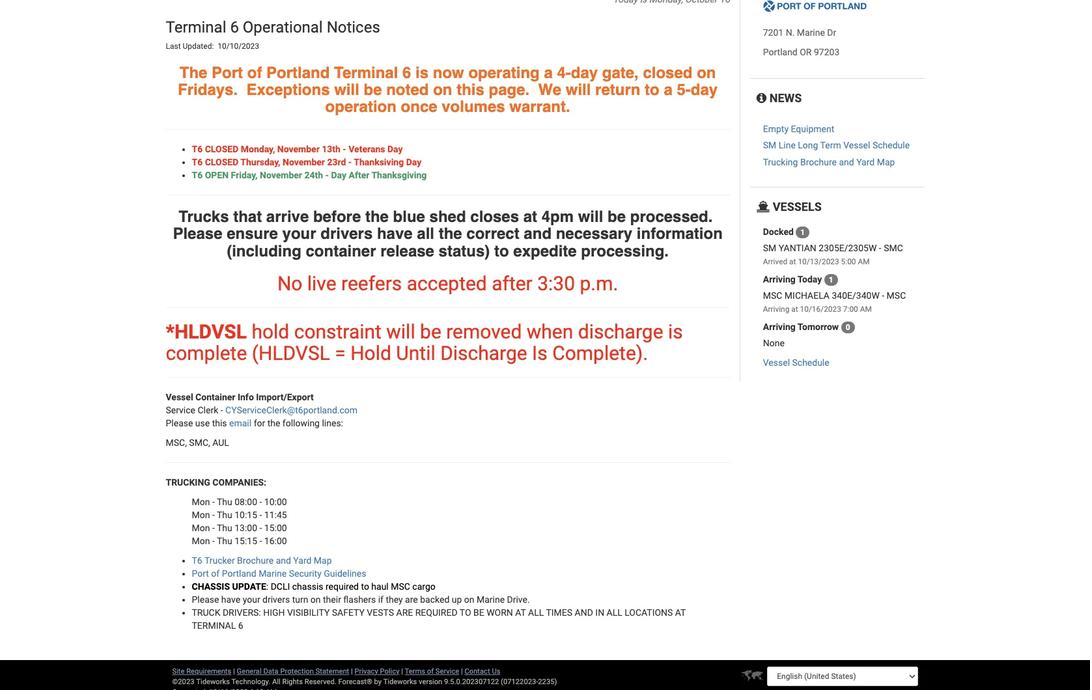 Task type: vqa. For each thing, say whether or not it's contained in the screenshot.
Equipment popup button
no



Task type: locate. For each thing, give the bounding box(es) containing it.
portland down terminal 6 operational notices last updated:  10/10/2023
[[267, 64, 330, 82]]

0 horizontal spatial your
[[243, 595, 260, 605]]

drivers:
[[223, 608, 261, 618]]

your down update
[[243, 595, 260, 605]]

vessel for vessel container info import/export service clerk - cyserviceclerk@t6portland.com please use this email for the following lines:
[[166, 392, 193, 403]]

- right 340w
[[882, 291, 885, 301]]

0 vertical spatial day
[[388, 144, 403, 154]]

of up version
[[427, 668, 434, 676]]

the left blue
[[365, 208, 389, 226]]

in
[[596, 608, 605, 618]]

(hldvsl
[[252, 342, 330, 365]]

6 down drivers:
[[238, 621, 243, 631]]

vessel inside vessel container info import/export service clerk - cyserviceclerk@t6portland.com please use this email for the following lines:
[[166, 392, 193, 403]]

1 horizontal spatial at
[[676, 608, 686, 618]]

2 horizontal spatial to
[[645, 81, 660, 99]]

0 vertical spatial vessel
[[844, 140, 871, 151]]

0 vertical spatial map
[[877, 157, 895, 167]]

brochure inside the t6 trucker brochure and yard map port of portland marine security guidelines chassis update : dcli chassis required to haul msc cargo please have your drivers turn on their flashers if they are backed up on marine drive. truck drivers: high visibility safety vests are required to be worn at all times and in all locations at terminal 6
[[237, 556, 274, 566]]

0 vertical spatial portland
[[763, 47, 798, 58]]

protection
[[280, 668, 314, 676]]

please inside the t6 trucker brochure and yard map port of portland marine security guidelines chassis update : dcli chassis required to haul msc cargo please have your drivers turn on their flashers if they are backed up on marine drive. truck drivers: high visibility safety vests are required to be worn at all times and in all locations at terminal 6
[[192, 595, 219, 605]]

(07122023-
[[501, 678, 538, 687]]

general data protection statement link
[[237, 668, 349, 676]]

0 vertical spatial your
[[282, 225, 316, 243]]

0 horizontal spatial vessel
[[166, 392, 193, 403]]

0 horizontal spatial is
[[416, 64, 429, 82]]

empty
[[763, 124, 789, 134]]

1 vertical spatial marine
[[259, 569, 287, 579]]

expedite
[[514, 242, 577, 260]]

am down 2305w
[[858, 257, 870, 267]]

1 horizontal spatial yard
[[857, 157, 875, 167]]

portland down 7201
[[763, 47, 798, 58]]

sm left line
[[763, 140, 777, 151]]

0 horizontal spatial of
[[211, 569, 220, 579]]

at
[[524, 208, 538, 226], [790, 257, 797, 267], [792, 305, 799, 314]]

3 t6 from the top
[[192, 170, 203, 180]]

0 horizontal spatial map
[[314, 556, 332, 566]]

all down drive.
[[528, 608, 544, 618]]

1 sm from the top
[[763, 140, 777, 151]]

2 vertical spatial and
[[276, 556, 291, 566]]

0 horizontal spatial day
[[331, 170, 347, 180]]

exceptions
[[247, 81, 330, 99]]

to inside trucks that arrive before the blue shed closes at 4pm will be processed. please ensure your drivers have all the correct and necessary information (including container release status) to expedite processing.
[[495, 242, 509, 260]]

this right once
[[457, 81, 485, 99]]

be inside trucks that arrive before the blue shed closes at 4pm will be processed. please ensure your drivers have all the correct and necessary information (including container release status) to expedite processing.
[[608, 208, 626, 226]]

0 vertical spatial and
[[840, 157, 855, 167]]

tideworks
[[384, 678, 417, 687]]

their
[[323, 595, 341, 605]]

general
[[237, 668, 262, 676]]

term
[[821, 140, 842, 151]]

0 horizontal spatial have
[[221, 595, 241, 605]]

- up trucker
[[212, 536, 215, 547]]

7201
[[763, 28, 784, 38]]

marine up worn
[[477, 595, 505, 605]]

to up flashers
[[361, 582, 369, 592]]

of inside site requirements | general data protection statement | privacy policy | terms of service | contact us ©2023 tideworks technology. all rights reserved. forecast® by tideworks version 9.5.0.202307122 (07122023-2235)
[[427, 668, 434, 676]]

to inside the port of portland terminal 6 is now operating a 4-day gate, closed on fridays .  exceptions will be noted on this page.  we will return to a 5-day operation once volumes warrant.
[[645, 81, 660, 99]]

1 horizontal spatial terminal
[[334, 64, 398, 82]]

be up processing.
[[608, 208, 626, 226]]

0 horizontal spatial service
[[166, 405, 195, 416]]

6 up 10/10/2023
[[230, 18, 239, 36]]

1 horizontal spatial to
[[495, 242, 509, 260]]

0 horizontal spatial and
[[276, 556, 291, 566]]

1 up yantian
[[801, 228, 805, 237]]

a left 4-
[[544, 64, 553, 82]]

1 horizontal spatial 1
[[829, 276, 834, 285]]

2 | from the left
[[351, 668, 353, 676]]

0 horizontal spatial 1
[[801, 228, 805, 237]]

truck
[[192, 608, 221, 618]]

brochure down "15:15"
[[237, 556, 274, 566]]

following
[[283, 418, 320, 429]]

/ up 7:00
[[853, 291, 857, 301]]

data
[[264, 668, 279, 676]]

msc right 340w
[[887, 291, 906, 301]]

your right ensure
[[282, 225, 316, 243]]

live
[[307, 272, 337, 295]]

tomorrow
[[798, 322, 839, 332]]

be
[[364, 81, 382, 99], [608, 208, 626, 226], [420, 321, 442, 343]]

0 horizontal spatial marine
[[259, 569, 287, 579]]

sm for yantian
[[763, 243, 777, 253]]

docked
[[763, 227, 794, 237]]

0 horizontal spatial this
[[212, 418, 227, 429]]

vessel for vessel schedule
[[763, 358, 790, 368]]

and right correct
[[524, 225, 552, 243]]

haul
[[372, 582, 389, 592]]

at down drive.
[[516, 608, 526, 618]]

1 vertical spatial terminal
[[334, 64, 398, 82]]

2 vertical spatial vessel
[[166, 392, 193, 403]]

1 horizontal spatial portland
[[267, 64, 330, 82]]

| up forecast®
[[351, 668, 353, 676]]

4 mon from the top
[[192, 536, 210, 547]]

will down reefers
[[387, 321, 415, 343]]

and up port of portland marine security guidelines link on the bottom
[[276, 556, 291, 566]]

340e
[[832, 291, 853, 301]]

the inside vessel container info import/export service clerk - cyserviceclerk@t6portland.com please use this email for the following lines:
[[268, 418, 280, 429]]

0 horizontal spatial /
[[845, 243, 849, 253]]

container
[[196, 392, 236, 403]]

have
[[377, 225, 413, 243], [221, 595, 241, 605]]

4 t6 from the top
[[192, 556, 202, 566]]

to
[[645, 81, 660, 99], [495, 242, 509, 260], [361, 582, 369, 592]]

2 mon from the top
[[192, 510, 210, 521]]

0 vertical spatial brochure
[[801, 157, 837, 167]]

1 at from the left
[[516, 608, 526, 618]]

sm up arrived
[[763, 243, 777, 253]]

have inside the t6 trucker brochure and yard map port of portland marine security guidelines chassis update : dcli chassis required to haul msc cargo please have your drivers turn on their flashers if they are backed up on marine drive. truck drivers: high visibility safety vests are required to be worn at all times and in all locations at terminal 6
[[221, 595, 241, 605]]

1 horizontal spatial service
[[436, 668, 460, 676]]

1 mon from the top
[[192, 497, 210, 508]]

portland or 97203
[[763, 47, 840, 58]]

0 vertical spatial arriving
[[763, 274, 796, 285]]

1 horizontal spatial /
[[853, 291, 857, 301]]

news
[[767, 91, 802, 105]]

11:45
[[264, 510, 287, 521]]

terminal up last
[[166, 18, 226, 36]]

port of portland t6 image
[[763, 0, 868, 13]]

t6 inside the t6 trucker brochure and yard map port of portland marine security guidelines chassis update : dcli chassis required to haul msc cargo please have your drivers turn on their flashers if they are backed up on marine drive. truck drivers: high visibility safety vests are required to be worn at all times and in all locations at terminal 6
[[192, 556, 202, 566]]

of down 10/10/2023
[[247, 64, 262, 82]]

0 vertical spatial drivers
[[321, 225, 373, 243]]

have inside trucks that arrive before the blue shed closes at 4pm will be processed. please ensure your drivers have all the correct and necessary information (including container release status) to expedite processing.
[[377, 225, 413, 243]]

0 horizontal spatial msc
[[391, 582, 410, 592]]

map down sm line long term vessel schedule link
[[877, 157, 895, 167]]

10:15
[[235, 510, 257, 521]]

on up visibility
[[311, 595, 321, 605]]

sm inside empty equipment sm line long term vessel schedule trucking brochure and yard map
[[763, 140, 777, 151]]

arriving
[[763, 274, 796, 285], [763, 305, 790, 314], [763, 322, 796, 332]]

schedule down arriving tomorrow 0 none
[[793, 358, 830, 368]]

3 mon from the top
[[192, 523, 210, 534]]

1 vertical spatial /
[[853, 291, 857, 301]]

day down 23rd
[[331, 170, 347, 180]]

have left all on the top of page
[[377, 225, 413, 243]]

msc inside the t6 trucker brochure and yard map port of portland marine security guidelines chassis update : dcli chassis required to haul msc cargo please have your drivers turn on their flashers if they are backed up on marine drive. truck drivers: high visibility safety vests are required to be worn at all times and in all locations at terminal 6
[[391, 582, 410, 592]]

monday,
[[241, 144, 275, 154]]

0 vertical spatial schedule
[[873, 140, 910, 151]]

0 vertical spatial at
[[524, 208, 538, 226]]

1 horizontal spatial map
[[877, 157, 895, 167]]

discharge
[[441, 342, 528, 365]]

msc up they
[[391, 582, 410, 592]]

1 vertical spatial brochure
[[237, 556, 274, 566]]

a left 5-
[[664, 81, 673, 99]]

brochure down "long"
[[801, 157, 837, 167]]

1 vertical spatial port
[[192, 569, 209, 579]]

1 horizontal spatial is
[[668, 321, 683, 343]]

0 horizontal spatial schedule
[[793, 358, 830, 368]]

- inside vessel container info import/export service clerk - cyserviceclerk@t6portland.com please use this email for the following lines:
[[221, 405, 223, 416]]

site requirements | general data protection statement | privacy policy | terms of service | contact us ©2023 tideworks technology. all rights reserved. forecast® by tideworks version 9.5.0.202307122 (07122023-2235)
[[172, 668, 557, 687]]

t6 down "fridays"
[[192, 144, 203, 154]]

0 vertical spatial is
[[416, 64, 429, 82]]

0 vertical spatial terminal
[[166, 18, 226, 36]]

your
[[282, 225, 316, 243], [243, 595, 260, 605]]

gate,
[[603, 64, 639, 82]]

1 horizontal spatial day
[[388, 144, 403, 154]]

to left 5-
[[645, 81, 660, 99]]

0 horizontal spatial to
[[361, 582, 369, 592]]

marine up or
[[797, 28, 825, 38]]

arriving down michaela
[[763, 305, 790, 314]]

of down trucker
[[211, 569, 220, 579]]

/
[[845, 243, 849, 253], [853, 291, 857, 301]]

info
[[238, 392, 254, 403]]

complete
[[166, 342, 247, 365]]

2 vertical spatial marine
[[477, 595, 505, 605]]

/ up the 5:00
[[845, 243, 849, 253]]

2 horizontal spatial marine
[[797, 28, 825, 38]]

arriving down arrived
[[763, 274, 796, 285]]

- left 13:00
[[212, 523, 215, 534]]

reserved.
[[305, 678, 337, 687]]

guidelines
[[324, 569, 366, 579]]

drivers up live
[[321, 225, 373, 243]]

1 horizontal spatial a
[[664, 81, 673, 99]]

be inside the port of portland terminal 6 is now operating a 4-day gate, closed on fridays .  exceptions will be noted on this page.  we will return to a 5-day operation once volumes warrant.
[[364, 81, 382, 99]]

1 horizontal spatial day
[[691, 81, 718, 99]]

map inside the t6 trucker brochure and yard map port of portland marine security guidelines chassis update : dcli chassis required to haul msc cargo please have your drivers turn on their flashers if they are backed up on marine drive. truck drivers: high visibility safety vests are required to be worn at all times and in all locations at terminal 6
[[314, 556, 332, 566]]

13:00
[[235, 523, 257, 534]]

port inside the port of portland terminal 6 is now operating a 4-day gate, closed on fridays .  exceptions will be noted on this page.  we will return to a 5-day operation once volumes warrant.
[[212, 64, 243, 82]]

day up thanksiving
[[388, 144, 403, 154]]

day left gate,
[[571, 64, 598, 82]]

thanksgiving
[[372, 170, 427, 180]]

yard up security
[[293, 556, 312, 566]]

chassis
[[292, 582, 324, 592]]

1 vertical spatial drivers
[[263, 595, 290, 605]]

vessel right term
[[844, 140, 871, 151]]

at down yantian
[[790, 257, 797, 267]]

2 vertical spatial portland
[[222, 569, 257, 579]]

to up after
[[495, 242, 509, 260]]

0 horizontal spatial terminal
[[166, 18, 226, 36]]

at down michaela
[[792, 305, 799, 314]]

6 inside the t6 trucker brochure and yard map port of portland marine security guidelines chassis update : dcli chassis required to haul msc cargo please have your drivers turn on their flashers if they are backed up on marine drive. truck drivers: high visibility safety vests are required to be worn at all times and in all locations at terminal 6
[[238, 621, 243, 631]]

0 vertical spatial service
[[166, 405, 195, 416]]

arriving inside arriving tomorrow 0 none
[[763, 322, 796, 332]]

ship image
[[757, 202, 770, 213]]

map up security
[[314, 556, 332, 566]]

1 vertical spatial have
[[221, 595, 241, 605]]

0 horizontal spatial be
[[364, 81, 382, 99]]

terminal inside the port of portland terminal 6 is now operating a 4-day gate, closed on fridays .  exceptions will be noted on this page.  we will return to a 5-day operation once volumes warrant.
[[334, 64, 398, 82]]

2 arriving from the top
[[763, 305, 790, 314]]

1 arriving from the top
[[763, 274, 796, 285]]

the right all on the top of page
[[439, 225, 462, 243]]

1 horizontal spatial have
[[377, 225, 413, 243]]

thu up trucker
[[217, 536, 232, 547]]

backed
[[420, 595, 450, 605]]

port of portland marine security guidelines link
[[192, 569, 366, 579]]

thursday,
[[241, 157, 281, 167]]

0 vertical spatial yard
[[857, 157, 875, 167]]

2 horizontal spatial be
[[608, 208, 626, 226]]

brochure
[[801, 157, 837, 167], [237, 556, 274, 566]]

3 arriving from the top
[[763, 322, 796, 332]]

13th
[[322, 144, 341, 154]]

the
[[365, 208, 389, 226], [439, 225, 462, 243], [268, 418, 280, 429]]

service inside site requirements | general data protection statement | privacy policy | terms of service | contact us ©2023 tideworks technology. all rights reserved. forecast® by tideworks version 9.5.0.202307122 (07122023-2235)
[[436, 668, 460, 676]]

1 inside arriving today 1 msc michaela 340e / 340w - msc arriving at 10/16/2023 7:00 am
[[829, 276, 834, 285]]

arriving tomorrow 0 none
[[763, 322, 851, 349]]

have up drivers:
[[221, 595, 241, 605]]

port down 10/10/2023
[[212, 64, 243, 82]]

port
[[212, 64, 243, 82], [192, 569, 209, 579]]

1 horizontal spatial this
[[457, 81, 485, 99]]

equipment
[[791, 124, 835, 134]]

brochure inside empty equipment sm line long term vessel schedule trucking brochure and yard map
[[801, 157, 837, 167]]

1 vertical spatial yard
[[293, 556, 312, 566]]

2 sm from the top
[[763, 243, 777, 253]]

and
[[575, 608, 593, 618]]

16:00
[[264, 536, 287, 547]]

yard
[[857, 157, 875, 167], [293, 556, 312, 566]]

2 vertical spatial to
[[361, 582, 369, 592]]

arriving for tomorrow
[[763, 322, 796, 332]]

terminal up operation
[[334, 64, 398, 82]]

port inside the t6 trucker brochure and yard map port of portland marine security guidelines chassis update : dcli chassis required to haul msc cargo please have your drivers turn on their flashers if they are backed up on marine drive. truck drivers: high visibility safety vests are required to be worn at all times and in all locations at terminal 6
[[192, 569, 209, 579]]

at left 4pm
[[524, 208, 538, 226]]

2 t6 from the top
[[192, 157, 203, 167]]

1 vertical spatial service
[[436, 668, 460, 676]]

drivers up the high
[[263, 595, 290, 605]]

0 vertical spatial /
[[845, 243, 849, 253]]

if
[[378, 595, 384, 605]]

- inside arriving today 1 msc michaela 340e / 340w - msc arriving at 10/16/2023 7:00 am
[[882, 291, 885, 301]]

t6 left the open on the top left
[[192, 170, 203, 180]]

1 vertical spatial please
[[166, 418, 193, 429]]

0 vertical spatial to
[[645, 81, 660, 99]]

the
[[180, 64, 207, 82]]

1 horizontal spatial marine
[[477, 595, 505, 605]]

msc down arrived
[[763, 291, 783, 301]]

this right use
[[212, 418, 227, 429]]

|
[[233, 668, 235, 676], [351, 668, 353, 676], [402, 668, 403, 676], [461, 668, 463, 676]]

service up use
[[166, 405, 195, 416]]

2 vertical spatial arriving
[[763, 322, 796, 332]]

dcli
[[271, 582, 290, 592]]

0 horizontal spatial day
[[571, 64, 598, 82]]

dr
[[828, 28, 837, 38]]

please up the truck
[[192, 595, 219, 605]]

arrived
[[763, 257, 788, 267]]

0 vertical spatial 1
[[801, 228, 805, 237]]

am down 340w
[[861, 305, 872, 314]]

service inside vessel container info import/export service clerk - cyserviceclerk@t6portland.com please use this email for the following lines:
[[166, 405, 195, 416]]

1 vertical spatial of
[[211, 569, 220, 579]]

drive.
[[507, 595, 530, 605]]

please up msc,
[[166, 418, 193, 429]]

marine up :
[[259, 569, 287, 579]]

thu
[[217, 497, 232, 508], [217, 510, 232, 521], [217, 523, 232, 534], [217, 536, 232, 547]]

is left now
[[416, 64, 429, 82]]

2 all from the left
[[607, 608, 623, 618]]

2 horizontal spatial the
[[439, 225, 462, 243]]

2305e
[[819, 243, 845, 253]]

all right in
[[607, 608, 623, 618]]

0 vertical spatial of
[[247, 64, 262, 82]]

- left 10:00
[[260, 497, 262, 508]]

thu left 13:00
[[217, 523, 232, 534]]

- right clerk
[[221, 405, 223, 416]]

2 closed from the top
[[205, 157, 239, 167]]

0 vertical spatial sm
[[763, 140, 777, 151]]

1 vertical spatial vessel
[[763, 358, 790, 368]]

yard down sm line long term vessel schedule link
[[857, 157, 875, 167]]

arriving up none
[[763, 322, 796, 332]]

is inside the port of portland terminal 6 is now operating a 4-day gate, closed on fridays .  exceptions will be noted on this page.  we will return to a 5-day operation once volumes warrant.
[[416, 64, 429, 82]]

0 horizontal spatial all
[[528, 608, 544, 618]]

fridays
[[178, 81, 234, 99]]

0 horizontal spatial the
[[268, 418, 280, 429]]

- down trucking companies:
[[212, 497, 215, 508]]

1 vertical spatial at
[[790, 257, 797, 267]]

- right the 13th
[[343, 144, 346, 154]]

thu down trucking companies:
[[217, 497, 232, 508]]

up
[[452, 595, 462, 605]]

veterans
[[349, 144, 385, 154]]

at right locations at right bottom
[[676, 608, 686, 618]]

they
[[386, 595, 403, 605]]

0 horizontal spatial brochure
[[237, 556, 274, 566]]

- left 16:00
[[260, 536, 262, 547]]

1 horizontal spatial your
[[282, 225, 316, 243]]

1 vertical spatial am
[[861, 305, 872, 314]]

t6 trucker brochure and yard map port of portland marine security guidelines chassis update : dcli chassis required to haul msc cargo please have your drivers turn on their flashers if they are backed up on marine drive. truck drivers: high visibility safety vests are required to be worn at all times and in all locations at terminal 6
[[192, 556, 686, 631]]

1 vertical spatial and
[[524, 225, 552, 243]]

times
[[546, 608, 573, 618]]

port up chassis
[[192, 569, 209, 579]]

0 vertical spatial marine
[[797, 28, 825, 38]]

will right 4pm
[[578, 208, 604, 226]]

6 up once
[[403, 64, 411, 82]]

t6 left trucker
[[192, 556, 202, 566]]

schedule right term
[[873, 140, 910, 151]]

©2023 tideworks
[[172, 678, 230, 687]]

reefers
[[341, 272, 402, 295]]

day left info circle image
[[691, 81, 718, 99]]

1 horizontal spatial port
[[212, 64, 243, 82]]

| up 9.5.0.202307122
[[461, 668, 463, 676]]

the right for
[[268, 418, 280, 429]]

2 thu from the top
[[217, 510, 232, 521]]

please left that
[[173, 225, 223, 243]]

2 horizontal spatial vessel
[[844, 140, 871, 151]]

0 vertical spatial this
[[457, 81, 485, 99]]

sm inside docked 1 sm yantian 2305e / 2305w - smc arrived at 10/13/2023 5:00 am
[[763, 243, 777, 253]]

are
[[405, 595, 418, 605]]

vessel down none
[[763, 358, 790, 368]]

warrant.
[[510, 98, 571, 116]]

vessel left 'container'
[[166, 392, 193, 403]]

| left general
[[233, 668, 235, 676]]

97203
[[814, 47, 840, 58]]

high
[[263, 608, 285, 618]]

2 horizontal spatial and
[[840, 157, 855, 167]]

and
[[840, 157, 855, 167], [524, 225, 552, 243], [276, 556, 291, 566]]

1 vertical spatial 1
[[829, 276, 834, 285]]

1 horizontal spatial and
[[524, 225, 552, 243]]

1 vertical spatial portland
[[267, 64, 330, 82]]

will inside trucks that arrive before the blue shed closes at 4pm will be processed. please ensure your drivers have all the correct and necessary information (including container release status) to expedite processing.
[[578, 208, 604, 226]]

10/13/2023
[[798, 257, 840, 267]]

*hldvsl
[[166, 321, 247, 343]]

before
[[313, 208, 361, 226]]

portland
[[763, 47, 798, 58], [267, 64, 330, 82], [222, 569, 257, 579]]

use
[[195, 418, 210, 429]]



Task type: describe. For each thing, give the bounding box(es) containing it.
drivers inside the t6 trucker brochure and yard map port of portland marine security guidelines chassis update : dcli chassis required to haul msc cargo please have your drivers turn on their flashers if they are backed up on marine drive. truck drivers: high visibility safety vests are required to be worn at all times and in all locations at terminal 6
[[263, 595, 290, 605]]

to inside the t6 trucker brochure and yard map port of portland marine security guidelines chassis update : dcli chassis required to haul msc cargo please have your drivers turn on their flashers if they are backed up on marine drive. truck drivers: high visibility safety vests are required to be worn at all times and in all locations at terminal 6
[[361, 582, 369, 592]]

locations
[[625, 608, 673, 618]]

be
[[474, 608, 485, 618]]

0 horizontal spatial a
[[544, 64, 553, 82]]

trucking
[[166, 478, 210, 488]]

yard inside empty equipment sm line long term vessel schedule trucking brochure and yard map
[[857, 157, 875, 167]]

1 vertical spatial november
[[283, 157, 325, 167]]

am inside arriving today 1 msc michaela 340e / 340w - msc arriving at 10/16/2023 7:00 am
[[861, 305, 872, 314]]

1 vertical spatial day
[[406, 157, 422, 167]]

yantian
[[779, 243, 817, 253]]

worn
[[487, 608, 513, 618]]

none
[[763, 338, 785, 349]]

vessel schedule link
[[763, 358, 830, 368]]

6 inside terminal 6 operational notices last updated:  10/10/2023
[[230, 18, 239, 36]]

(including
[[227, 242, 302, 260]]

4pm
[[542, 208, 574, 226]]

terminal inside terminal 6 operational notices last updated:  10/10/2023
[[166, 18, 226, 36]]

blue
[[393, 208, 425, 226]]

terminal
[[192, 621, 236, 631]]

this inside vessel container info import/export service clerk - cyserviceclerk@t6portland.com please use this email for the following lines:
[[212, 418, 227, 429]]

safety
[[332, 608, 365, 618]]

1 | from the left
[[233, 668, 235, 676]]

smc
[[884, 243, 904, 253]]

of inside the port of portland terminal 6 is now operating a 4-day gate, closed on fridays .  exceptions will be noted on this page.  we will return to a 5-day operation once volumes warrant.
[[247, 64, 262, 82]]

am inside docked 1 sm yantian 2305e / 2305w - smc arrived at 10/13/2023 5:00 am
[[858, 257, 870, 267]]

this inside the port of portland terminal 6 is now operating a 4-day gate, closed on fridays .  exceptions will be noted on this page.  we will return to a 5-day operation once volumes warrant.
[[457, 81, 485, 99]]

last
[[166, 42, 181, 51]]

2 vertical spatial day
[[331, 170, 347, 180]]

your inside trucks that arrive before the blue shed closes at 4pm will be processed. please ensure your drivers have all the correct and necessary information (including container release status) to expedite processing.
[[282, 225, 316, 243]]

for
[[254, 418, 265, 429]]

rights
[[282, 678, 303, 687]]

statement
[[316, 668, 349, 676]]

drivers inside trucks that arrive before the blue shed closes at 4pm will be processed. please ensure your drivers have all the correct and necessary information (including container release status) to expedite processing.
[[321, 225, 373, 243]]

contact us link
[[465, 668, 501, 676]]

5:00
[[842, 257, 857, 267]]

will right we
[[566, 81, 591, 99]]

3 thu from the top
[[217, 523, 232, 534]]

9.5.0.202307122
[[444, 678, 499, 687]]

3:30
[[538, 272, 575, 295]]

empty equipment link
[[763, 124, 835, 134]]

- left 10:15
[[212, 510, 215, 521]]

msc, smc, aul
[[166, 438, 229, 448]]

is inside hold constraint will be removed when discharge is complete (hldvsl = hold until discharge is complete).
[[668, 321, 683, 343]]

shed
[[430, 208, 466, 226]]

discharge
[[578, 321, 664, 343]]

friday,
[[231, 170, 258, 180]]

removed
[[446, 321, 522, 343]]

10:00
[[264, 497, 287, 508]]

at inside docked 1 sm yantian 2305e / 2305w - smc arrived at 10/13/2023 5:00 am
[[790, 257, 797, 267]]

will inside hold constraint will be removed when discharge is complete (hldvsl = hold until discharge is complete).
[[387, 321, 415, 343]]

yard inside the t6 trucker brochure and yard map port of portland marine security guidelines chassis update : dcli chassis required to haul msc cargo please have your drivers turn on their flashers if they are backed up on marine drive. truck drivers: high visibility safety vests are required to be worn at all times and in all locations at terminal 6
[[293, 556, 312, 566]]

hold
[[252, 321, 289, 343]]

cargo
[[413, 582, 436, 592]]

at inside trucks that arrive before the blue shed closes at 4pm will be processed. please ensure your drivers have all the correct and necessary information (including container release status) to expedite processing.
[[524, 208, 538, 226]]

map inside empty equipment sm line long term vessel schedule trucking brochure and yard map
[[877, 157, 895, 167]]

4 thu from the top
[[217, 536, 232, 547]]

security
[[289, 569, 322, 579]]

lines:
[[322, 418, 343, 429]]

3 | from the left
[[402, 668, 403, 676]]

2305w
[[849, 243, 877, 253]]

1 thu from the top
[[217, 497, 232, 508]]

/ inside arriving today 1 msc michaela 340e / 340w - msc arriving at 10/16/2023 7:00 am
[[853, 291, 857, 301]]

vessel schedule
[[763, 358, 830, 368]]

contact
[[465, 668, 490, 676]]

to
[[460, 608, 471, 618]]

will right exceptions
[[334, 81, 360, 99]]

1 closed from the top
[[205, 144, 239, 154]]

arriving for today
[[763, 274, 796, 285]]

accepted
[[407, 272, 487, 295]]

trucks
[[179, 208, 229, 226]]

1 all from the left
[[528, 608, 544, 618]]

on right 5-
[[697, 64, 716, 82]]

1 horizontal spatial msc
[[763, 291, 783, 301]]

1 t6 from the top
[[192, 144, 203, 154]]

2 vertical spatial november
[[260, 170, 302, 180]]

on right up
[[464, 595, 475, 605]]

arriving today 1 msc michaela 340e / 340w - msc arriving at 10/16/2023 7:00 am
[[763, 274, 906, 314]]

the port of portland terminal 6 is now operating a 4-day gate, closed on fridays .  exceptions will be noted on this page.  we will return to a 5-day operation once volumes warrant.
[[178, 64, 718, 116]]

trucking companies:
[[166, 478, 267, 488]]

portland inside the t6 trucker brochure and yard map port of portland marine security guidelines chassis update : dcli chassis required to haul msc cargo please have your drivers turn on their flashers if they are backed up on marine drive. truck drivers: high visibility safety vests are required to be worn at all times and in all locations at terminal 6
[[222, 569, 257, 579]]

technology.
[[232, 678, 271, 687]]

be inside hold constraint will be removed when discharge is complete (hldvsl = hold until discharge is complete).
[[420, 321, 442, 343]]

340w
[[857, 291, 880, 301]]

privacy policy link
[[355, 668, 400, 676]]

msc,
[[166, 438, 187, 448]]

michaela
[[785, 291, 830, 301]]

1 inside docked 1 sm yantian 2305e / 2305w - smc arrived at 10/13/2023 5:00 am
[[801, 228, 805, 237]]

schedule inside empty equipment sm line long term vessel schedule trucking brochure and yard map
[[873, 140, 910, 151]]

today
[[798, 274, 822, 285]]

of inside the t6 trucker brochure and yard map port of portland marine security guidelines chassis update : dcli chassis required to haul msc cargo please have your drivers turn on their flashers if they are backed up on marine drive. truck drivers: high visibility safety vests are required to be worn at all times and in all locations at terminal 6
[[211, 569, 220, 579]]

cyserviceclerk@t6portland.com
[[225, 405, 358, 416]]

us
[[492, 668, 501, 676]]

- inside docked 1 sm yantian 2305e / 2305w - smc arrived at 10/13/2023 5:00 am
[[879, 243, 882, 253]]

5-
[[677, 81, 691, 99]]

necessary
[[556, 225, 633, 243]]

- right 23rd
[[348, 157, 352, 167]]

4 | from the left
[[461, 668, 463, 676]]

7:00
[[844, 305, 859, 314]]

terminal 6 operational notices last updated:  10/10/2023
[[166, 18, 384, 51]]

your inside the t6 trucker brochure and yard map port of portland marine security guidelines chassis update : dcli chassis required to haul msc cargo please have your drivers turn on their flashers if they are backed up on marine drive. truck drivers: high visibility safety vests are required to be worn at all times and in all locations at terminal 6
[[243, 595, 260, 605]]

on right noted
[[433, 81, 453, 99]]

turn
[[292, 595, 308, 605]]

visibility
[[287, 608, 330, 618]]

sm for line
[[763, 140, 777, 151]]

- left "11:45"
[[260, 510, 262, 521]]

docked 1 sm yantian 2305e / 2305w - smc arrived at 10/13/2023 5:00 am
[[763, 227, 904, 267]]

forecast®
[[338, 678, 373, 687]]

and inside the t6 trucker brochure and yard map port of portland marine security guidelines chassis update : dcli chassis required to haul msc cargo please have your drivers turn on their flashers if they are backed up on marine drive. truck drivers: high visibility safety vests are required to be worn at all times and in all locations at terminal 6
[[276, 556, 291, 566]]

- left 15:00
[[260, 523, 262, 534]]

open
[[205, 170, 229, 180]]

until
[[396, 342, 436, 365]]

noted
[[387, 81, 429, 99]]

0
[[846, 323, 851, 332]]

and inside empty equipment sm line long term vessel schedule trucking brochure and yard map
[[840, 157, 855, 167]]

please inside vessel container info import/export service clerk - cyserviceclerk@t6portland.com please use this email for the following lines:
[[166, 418, 193, 429]]

email link
[[229, 418, 252, 429]]

portland inside the port of portland terminal 6 is now operating a 4-day gate, closed on fridays .  exceptions will be noted on this page.  we will return to a 5-day operation once volumes warrant.
[[267, 64, 330, 82]]

please inside trucks that arrive before the blue shed closes at 4pm will be processed. please ensure your drivers have all the correct and necessary information (including container release status) to expedite processing.
[[173, 225, 223, 243]]

complete).
[[553, 342, 648, 365]]

0 vertical spatial november
[[277, 144, 320, 154]]

aul
[[213, 438, 229, 448]]

2 at from the left
[[676, 608, 686, 618]]

4-
[[557, 64, 571, 82]]

- right '24th' on the top left
[[325, 170, 329, 180]]

terms
[[405, 668, 425, 676]]

at inside arriving today 1 msc michaela 340e / 340w - msc arriving at 10/16/2023 7:00 am
[[792, 305, 799, 314]]

terms of service link
[[405, 668, 460, 676]]

2 horizontal spatial msc
[[887, 291, 906, 301]]

once
[[401, 98, 438, 116]]

1 vertical spatial schedule
[[793, 358, 830, 368]]

all
[[417, 225, 435, 243]]

hold constraint will be removed when discharge is complete (hldvsl = hold until discharge is complete).
[[166, 321, 683, 365]]

email
[[229, 418, 252, 429]]

=
[[335, 342, 346, 365]]

when
[[527, 321, 574, 343]]

and inside trucks that arrive before the blue shed closes at 4pm will be processed. please ensure your drivers have all the correct and necessary information (including container release status) to expedite processing.
[[524, 225, 552, 243]]

all
[[272, 678, 281, 687]]

info circle image
[[757, 93, 767, 104]]

we
[[539, 81, 562, 99]]

vessel inside empty equipment sm line long term vessel schedule trucking brochure and yard map
[[844, 140, 871, 151]]

1 horizontal spatial the
[[365, 208, 389, 226]]

/ inside docked 1 sm yantian 2305e / 2305w - smc arrived at 10/13/2023 5:00 am
[[845, 243, 849, 253]]

required
[[416, 608, 458, 618]]

6 inside the port of portland terminal 6 is now operating a 4-day gate, closed on fridays .  exceptions will be noted on this page.  we will return to a 5-day operation once volumes warrant.
[[403, 64, 411, 82]]



